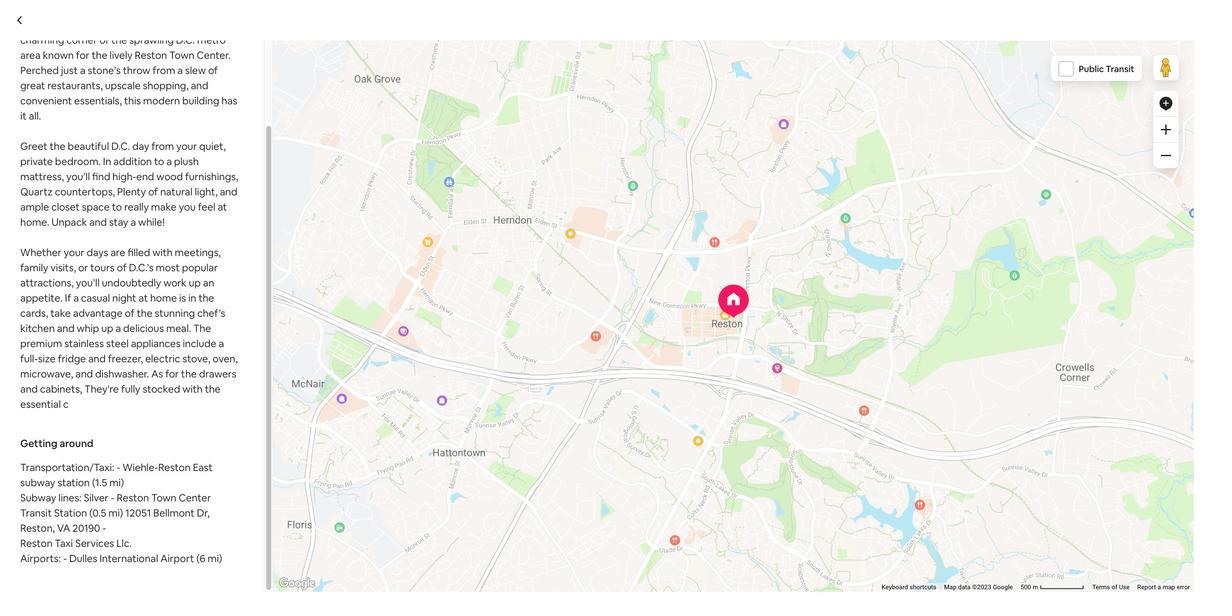 Task type: describe. For each thing, give the bounding box(es) containing it.
visits, inside where you'll be dialog
[[50, 261, 76, 275]]

1 horizontal spatial addition
[[549, 490, 588, 503]]

keyboard shortcuts for google map
showing 20 points of interest. region's 'terms of use' link
[[882, 584, 937, 591]]

freezer, inside where you'll be dialog
[[108, 352, 143, 366]]

shortcuts for google map
showing 20 points of interest. region's 'terms of use' link
[[910, 584, 937, 591]]

show
[[248, 499, 274, 512]]

1 vertical spatial night
[[248, 551, 272, 564]]

transportation/taxi:  -  wiehle-reston east subway station (1.5 mi) subway lines: silver  - reston town center transit station (0.5 mi)  12051 bellmont dr, reston, va 20190  - reston taxi services llc. airports:  - dulles international airport (6 mi)
[[20, 461, 222, 566]]

1 horizontal spatial essential
[[897, 566, 937, 579]]

20190
[[72, 522, 100, 535]]

1 vertical spatial modern
[[659, 460, 696, 473]]

wiehle-
[[122, 461, 158, 474]]

1 vertical spatial stone's
[[916, 445, 949, 458]]

size inside where you'll be dialog
[[38, 352, 56, 366]]

2 horizontal spatial transit
[[1106, 63, 1135, 75]]

2 vertical spatial mi)
[[208, 552, 222, 566]]

1 vertical spatial freezer,
[[344, 566, 379, 579]]

cabinets, inside where you'll be dialog
[[40, 383, 82, 396]]

area inside where you'll be dialog
[[20, 49, 41, 62]]

1 vertical spatial stay
[[669, 505, 688, 519]]

airport
[[160, 552, 194, 566]]

1 horizontal spatial private
[[456, 490, 489, 503]]

1 horizontal spatial whip
[[616, 551, 639, 564]]

drag pegman onto the map to open street view image
[[1154, 55, 1179, 80]]

full- inside where you'll be dialog
[[20, 352, 38, 366]]

subway
[[20, 476, 55, 490]]

terms of use link for google map
showing 20 points of interest. region
[[1093, 584, 1130, 591]]

1 horizontal spatial casual
[[908, 536, 937, 549]]

chef's inside where you'll be dialog
[[197, 307, 225, 320]]

public inside where you'll be dialog
[[1079, 63, 1104, 75]]

casual inside where you'll be dialog
[[81, 292, 110, 305]]

furnishings, inside where you'll be dialog
[[185, 170, 238, 183]]

east
[[193, 461, 213, 474]]

natural inside where you'll be dialog
[[160, 185, 193, 199]]

silver
[[84, 491, 109, 505]]

quartz inside where you'll be dialog
[[20, 185, 53, 199]]

1 horizontal spatial include
[[916, 551, 949, 564]]

500 for google map
showing 15 points of interest. region
[[783, 393, 794, 400]]

1 vertical spatial chef's
[[530, 551, 558, 564]]

transportation/taxi:
[[20, 461, 114, 474]]

1 horizontal spatial area
[[636, 445, 656, 458]]

stay inside where you'll be dialog
[[109, 216, 128, 229]]

use for 'terms of use' link for google map
showing 15 points of interest. region
[[882, 393, 893, 400]]

map for report a map error link in the where you'll be dialog
[[1163, 584, 1176, 591]]

1 horizontal spatial dishwasher.
[[551, 566, 605, 579]]

1 horizontal spatial space
[[432, 505, 460, 519]]

1 vertical spatial family
[[451, 536, 479, 549]]

1 horizontal spatial has
[[737, 460, 753, 473]]

1 horizontal spatial end
[[753, 490, 771, 503]]

zoom in image for add a place to the map image
[[1161, 125, 1171, 135]]

1 horizontal spatial great
[[346, 460, 371, 473]]

google map
showing 20 points of interest. region
[[177, 0, 1214, 612]]

in inside where you'll be dialog
[[188, 292, 196, 305]]

va
[[57, 522, 70, 535]]

drawers inside where you'll be dialog
[[199, 368, 237, 381]]

center
[[179, 491, 211, 505]]

1 vertical spatial while!
[[698, 505, 724, 519]]

reston, virginia, united states
[[248, 421, 392, 434]]

known inside where you'll be dialog
[[43, 49, 74, 62]]

where you'll be
[[248, 65, 347, 83]]

1 horizontal spatial day
[[360, 490, 377, 503]]

0 vertical spatial town
[[169, 49, 195, 62]]

transit inside transportation/taxi:  -  wiehle-reston east subway station (1.5 mi) subway lines: silver  - reston town center transit station (0.5 mi)  12051 bellmont dr, reston, va 20190  - reston taxi services llc. airports:  - dulles international airport (6 mi)
[[20, 507, 52, 520]]

while! inside where you'll be dialog
[[138, 216, 165, 229]]

services
[[75, 537, 114, 550]]

1 horizontal spatial filled
[[356, 536, 378, 549]]

1 vertical spatial visits,
[[481, 536, 507, 549]]

filled inside where you'll be dialog
[[128, 246, 150, 259]]

global
[[368, 577, 409, 594]]

1 horizontal spatial microwave,
[[476, 566, 529, 579]]

1 horizontal spatial center.
[[813, 445, 846, 458]]

(6
[[196, 552, 205, 566]]

stainless inside where you'll be dialog
[[64, 337, 104, 350]]

reston, inside transportation/taxi:  -  wiehle-reston east subway station (1.5 mi) subway lines: silver  - reston town center transit station (0.5 mi)  12051 bellmont dr, reston, va 20190  - reston taxi services llc. airports:  - dulles international airport (6 mi)
[[20, 522, 55, 535]]

1 horizontal spatial corner
[[474, 445, 505, 458]]

1 horizontal spatial essentials,
[[590, 460, 638, 473]]

be
[[330, 65, 347, 83]]

1 horizontal spatial are
[[339, 536, 353, 549]]

subway
[[20, 491, 56, 505]]

1 vertical spatial town
[[785, 445, 810, 458]]

1 vertical spatial steel
[[839, 551, 862, 564]]

more
[[276, 499, 302, 512]]

ample inside where you'll be dialog
[[20, 201, 49, 214]]

international
[[100, 552, 158, 566]]

light, inside where you'll be dialog
[[195, 185, 218, 199]]

1 vertical spatial an
[[834, 536, 845, 549]]

13
[[817, 34, 825, 44]]

- down taxi
[[63, 552, 67, 566]]

1 vertical spatial kitchen
[[560, 551, 594, 564]]

1 horizontal spatial appliances
[[864, 551, 914, 564]]

1 horizontal spatial advantage
[[405, 551, 455, 564]]

cards, inside where you'll be dialog
[[20, 307, 48, 320]]

public transit inside where you'll be dialog
[[1079, 63, 1135, 75]]

where
[[248, 65, 291, 83]]

your stay location, map pin image inside google map
showing 15 points of interest. region
[[587, 218, 618, 249]]

around
[[60, 437, 93, 450]]

1 vertical spatial beautiful
[[296, 490, 337, 503]]

1 horizontal spatial greet
[[248, 490, 276, 503]]

terms of use for 'terms of use' link for google map
showing 15 points of interest. region
[[855, 393, 893, 400]]

take inside where you'll be dialog
[[50, 307, 71, 320]]

fully inside where you'll be dialog
[[121, 383, 140, 396]]

bellmont
[[153, 507, 195, 520]]

1 horizontal spatial stainless
[[797, 551, 837, 564]]

1 vertical spatial welcome
[[248, 445, 292, 458]]

1 vertical spatial it
[[755, 460, 762, 473]]

taxi
[[55, 537, 73, 550]]

the inside where you'll be dialog
[[193, 322, 211, 335]]

it inside where you'll be dialog
[[20, 109, 27, 123]]

an inside where you'll be dialog
[[203, 276, 214, 290]]

airports:
[[20, 552, 61, 566]]

1 horizontal spatial plush
[[610, 490, 635, 503]]

all. inside where you'll be dialog
[[29, 109, 41, 123]]

hosted
[[299, 577, 346, 594]]

station
[[58, 476, 90, 490]]

1 vertical spatial bedroom.
[[491, 490, 537, 503]]

attractions, inside where you'll be dialog
[[20, 276, 74, 290]]

delicious inside where you'll be dialog
[[123, 322, 164, 335]]

(1.5
[[92, 476, 107, 490]]

getting
[[20, 437, 57, 450]]

1 horizontal spatial home.
[[580, 505, 609, 519]]

1 horizontal spatial quiet,
[[427, 490, 454, 503]]

(0.5
[[89, 507, 106, 520]]

days inside where you'll be dialog
[[87, 246, 108, 259]]

states
[[361, 421, 392, 434]]

1 vertical spatial premium
[[753, 551, 795, 564]]

popular inside where you'll be dialog
[[182, 261, 218, 275]]

1 horizontal spatial work
[[794, 536, 818, 549]]

1 vertical spatial transit
[[869, 120, 897, 131]]

1 vertical spatial feel
[[549, 505, 566, 519]]

1 horizontal spatial unpack
[[611, 505, 647, 519]]

4.46 · 13 reviews
[[796, 34, 853, 44]]

1 horizontal spatial d.c.'s
[[560, 536, 585, 549]]

1 vertical spatial virginia,
[[286, 421, 325, 434]]

1 vertical spatial closet
[[402, 505, 430, 519]]

500 m for 500 m button within where you'll be dialog
[[1021, 584, 1040, 591]]

1 horizontal spatial home
[[286, 551, 313, 564]]

dulles
[[69, 552, 97, 566]]

report a map error for 'terms of use' link for google map
showing 15 points of interest. region report a map error link
[[900, 393, 953, 400]]

night inside where you'll be dialog
[[112, 292, 136, 305]]

home inside where you'll be dialog
[[150, 292, 177, 305]]

where you'll be dialog
[[0, 0, 1214, 612]]

mattress, inside where you'll be dialog
[[20, 170, 64, 183]]

1 horizontal spatial slew
[[311, 460, 331, 473]]

1 horizontal spatial really
[[475, 505, 499, 519]]

keyboard shortcuts button for google map
showing 20 points of interest. region's 'terms of use' link
[[882, 583, 937, 592]]

1 horizontal spatial furnishings,
[[802, 490, 855, 503]]

500 for google map
showing 20 points of interest. region
[[1021, 584, 1032, 591]]

quiet, inside where you'll be dialog
[[199, 140, 226, 153]]

1 horizontal spatial you
[[529, 505, 546, 519]]

1 vertical spatial fridge
[[294, 566, 322, 579]]

meetings, inside where you'll be dialog
[[175, 246, 221, 259]]

whether your days are filled with meetings, family visits, or tours of d.c.'s most popular attractions, you'll undoubtedly work up an appetite. if a casual night at home is in the cards, take advantage of the stunning chef's kitchen and whip up a delicious meal. the premium stainless steel appliances include a full-size fridge and freezer, electric stove, oven, microwave, and dishwasher. as for the drawers and cabinets, they're fully stocked with the essential c inside where you'll be dialog
[[20, 246, 238, 411]]

1 horizontal spatial tours
[[521, 536, 546, 549]]

stunning inside where you'll be dialog
[[155, 307, 195, 320]]

1 horizontal spatial days
[[315, 536, 336, 549]]

1 vertical spatial whether your days are filled with meetings, family visits, or tours of d.c.'s most popular attractions, you'll undoubtedly work up an appetite. if a casual night at home is in the cards, take advantage of the stunning chef's kitchen and whip up a delicious meal. the premium stainless steel appliances include a full-size fridge and freezer, electric stove, oven, microwave, and dishwasher. as for the drawers and cabinets, they're fully stocked with the essential c
[[248, 536, 949, 579]]

1 vertical spatial size
[[274, 566, 291, 579]]

1 vertical spatial or
[[509, 536, 519, 549]]

essential inside where you'll be dialog
[[20, 398, 61, 411]]

1 vertical spatial in
[[324, 551, 332, 564]]

1 vertical spatial stunning
[[487, 551, 527, 564]]

premium inside where you'll be dialog
[[20, 337, 62, 350]]

unpack inside where you'll be dialog
[[52, 216, 87, 229]]

1 horizontal spatial friendly
[[307, 445, 342, 458]]

report for 'terms of use' link for google map
showing 15 points of interest. region report a map error link
[[900, 393, 919, 400]]

modern inside where you'll be dialog
[[143, 94, 180, 108]]

getting around
[[20, 437, 93, 450]]

1 vertical spatial welcome to friendly reston, virginia, a charming corner of the sprawling d.c. metro area known for the lively reston town center. perched just a stone's throw from a slew of great restaurants, upscale shopping, and convenient essentials, this modern building has it all.
[[248, 445, 949, 473]]

welcome inside where you'll be dialog
[[20, 18, 64, 32]]

family inside where you'll be dialog
[[20, 261, 48, 275]]

1 vertical spatial lively
[[725, 445, 748, 458]]

llc.
[[116, 537, 132, 550]]

hosted by global luxury suites
[[299, 577, 498, 594]]

google for 'terms of use' link for google map
showing 15 points of interest. region
[[756, 393, 776, 400]]

electric inside where you'll be dialog
[[145, 352, 180, 366]]

really inside where you'll be dialog
[[124, 201, 149, 214]]

terms of use link for google map
showing 15 points of interest. region
[[855, 393, 893, 400]]

1 horizontal spatial they're
[[758, 566, 793, 579]]

12051
[[125, 507, 151, 520]]

1 vertical spatial wood
[[773, 490, 800, 503]]

1 vertical spatial attractions,
[[651, 536, 705, 549]]

map data ©2023 google for google map
showing 20 points of interest. region
[[944, 584, 1013, 591]]

end inside where you'll be dialog
[[136, 170, 154, 183]]

1 vertical spatial stove,
[[418, 566, 446, 579]]

1 horizontal spatial meal.
[[706, 551, 731, 564]]

1 horizontal spatial is
[[315, 551, 322, 564]]

1 vertical spatial charming
[[428, 445, 472, 458]]

report a map error link for 'terms of use' link for google map
showing 15 points of interest. region
[[900, 393, 953, 400]]

map for google map
showing 15 points of interest. region
[[707, 393, 719, 400]]

stone's inside where you'll be dialog
[[88, 64, 121, 77]]

drag pegman onto the map to open street view image
[[916, 112, 942, 137]]

shopping, inside where you'll be dialog
[[143, 79, 189, 92]]

1 horizontal spatial convenient
[[536, 460, 588, 473]]

m for google map
showing 20 points of interest. region's 'terms of use' link
[[1033, 584, 1039, 591]]

c inside where you'll be dialog
[[63, 398, 69, 411]]

1 horizontal spatial restaurants,
[[373, 460, 428, 473]]

data for 'terms of use' link for google map
showing 15 points of interest. region
[[721, 393, 733, 400]]

find inside where you'll be dialog
[[92, 170, 110, 183]]

1 vertical spatial cabinets,
[[714, 566, 756, 579]]

map data ©2023 google for google map
showing 15 points of interest. region
[[707, 393, 776, 400]]

1 vertical spatial undoubtedly
[[733, 536, 792, 549]]

whip inside where you'll be dialog
[[77, 322, 99, 335]]

center. inside where you'll be dialog
[[197, 49, 231, 62]]

1 vertical spatial public transit
[[842, 120, 897, 131]]

1 horizontal spatial the
[[733, 551, 751, 564]]

1 horizontal spatial stocked
[[817, 566, 854, 579]]

keyboard shortcuts button for 'terms of use' link for google map
showing 15 points of interest. region
[[644, 392, 699, 401]]

google map
showing 15 points of interest. region
[[208, 87, 1017, 411]]

1 vertical spatial drawers
[[655, 566, 692, 579]]

bedroom. inside where you'll be dialog
[[55, 155, 101, 168]]

is inside where you'll be dialog
[[179, 292, 186, 305]]

work inside where you'll be dialog
[[163, 276, 187, 290]]

1 vertical spatial public
[[842, 120, 867, 131]]

microwave, inside where you'll be dialog
[[20, 368, 73, 381]]

terms for google map
showing 20 points of interest. region's 'terms of use' link
[[1093, 584, 1110, 591]]

suites
[[459, 577, 498, 594]]

1 horizontal spatial sprawling
[[537, 445, 582, 458]]

1 horizontal spatial all.
[[764, 460, 776, 473]]

1 horizontal spatial this
[[640, 460, 657, 473]]

addition inside where you'll be dialog
[[113, 155, 152, 168]]

use for google map
showing 20 points of interest. region's 'terms of use' link
[[1119, 584, 1130, 591]]

1 vertical spatial fully
[[795, 566, 814, 579]]



Task type: locate. For each thing, give the bounding box(es) containing it.
1 vertical spatial report a map error
[[1138, 584, 1190, 591]]

in
[[103, 155, 111, 168], [539, 490, 547, 503]]

dr,
[[197, 507, 210, 520]]

0 horizontal spatial addition
[[113, 155, 152, 168]]

mi)
[[110, 476, 124, 490], [108, 507, 123, 520], [208, 552, 222, 566]]

0 horizontal spatial electric
[[145, 352, 180, 366]]

terms of use inside where you'll be dialog
[[1093, 584, 1130, 591]]

sprawling inside where you'll be dialog
[[129, 34, 174, 47]]

cards,
[[20, 307, 48, 320], [352, 551, 380, 564]]

0 vertical spatial advantage
[[73, 307, 123, 320]]

united
[[327, 421, 359, 434]]

mi) right (6
[[208, 552, 222, 566]]

transit left drag pegman onto the map to open street view image
[[869, 120, 897, 131]]

0 horizontal spatial c
[[63, 398, 69, 411]]

whether inside where you'll be dialog
[[20, 246, 62, 259]]

©2023 for 'terms of use' link for google map
showing 15 points of interest. region
[[735, 393, 754, 400]]

keyboard for 'terms of use' link for google map
showing 15 points of interest. region
[[644, 393, 671, 400]]

0 horizontal spatial keyboard shortcuts button
[[644, 392, 699, 401]]

0 horizontal spatial friendly
[[79, 18, 114, 32]]

friendly
[[79, 18, 114, 32], [307, 445, 342, 458]]

report a map error link inside where you'll be dialog
[[1138, 584, 1190, 591]]

1 horizontal spatial greet the beautiful d.c. day from your quiet, private bedroom. in addition to a plush mattress, you'll find high-end wood furnishings, quartz countertops, plenty of natural light, and ample closet space to really make you feel at home. unpack and stay a while!
[[248, 490, 952, 519]]

1 horizontal spatial ample
[[371, 505, 400, 519]]

slew
[[185, 64, 206, 77], [311, 460, 331, 473]]

1 vertical spatial make
[[502, 505, 527, 519]]

public transit left drag pegman onto the map to open street view image
[[842, 120, 897, 131]]

microwave,
[[20, 368, 73, 381], [476, 566, 529, 579]]

report a map error link for google map
showing 20 points of interest. region's 'terms of use' link
[[1138, 584, 1190, 591]]

4.46
[[796, 34, 811, 44]]

terms of use for google map
showing 20 points of interest. region's 'terms of use' link
[[1093, 584, 1130, 591]]

1 vertical spatial work
[[794, 536, 818, 549]]

corner inside where you'll be dialog
[[66, 34, 97, 47]]

corner
[[66, 34, 97, 47], [474, 445, 505, 458]]

quiet,
[[199, 140, 226, 153], [427, 490, 454, 503]]

plenty
[[117, 185, 146, 199], [248, 505, 277, 519]]

charming
[[20, 34, 64, 47], [428, 445, 472, 458]]

- down (0.5
[[102, 522, 106, 535]]

1 vertical spatial light,
[[326, 505, 349, 519]]

0 vertical spatial are
[[110, 246, 125, 259]]

0 horizontal spatial modern
[[143, 94, 180, 108]]

luxury
[[412, 577, 456, 594]]

1 vertical spatial day
[[360, 490, 377, 503]]

reviews
[[826, 34, 853, 44]]

1 horizontal spatial whether
[[248, 536, 290, 549]]

map data ©2023 google inside where you'll be dialog
[[944, 584, 1013, 591]]

1 horizontal spatial keyboard
[[882, 584, 908, 591]]

are inside where you'll be dialog
[[110, 246, 125, 259]]

as
[[151, 368, 163, 381], [607, 566, 619, 579]]

or inside where you'll be dialog
[[78, 261, 88, 275]]

data
[[721, 393, 733, 400], [958, 584, 971, 591]]

1 horizontal spatial popular
[[613, 536, 649, 549]]

space inside where you'll be dialog
[[82, 201, 110, 214]]

show more
[[248, 499, 302, 512]]

0 vertical spatial known
[[43, 49, 74, 62]]

home
[[150, 292, 177, 305], [286, 551, 313, 564]]

plush
[[174, 155, 199, 168], [610, 490, 635, 503]]

home.
[[20, 216, 49, 229], [580, 505, 609, 519]]

d.c.
[[176, 34, 195, 47], [111, 140, 130, 153], [584, 445, 603, 458], [339, 490, 358, 503]]

data for google map
showing 20 points of interest. region's 'terms of use' link
[[958, 584, 971, 591]]

freezer,
[[108, 352, 143, 366], [344, 566, 379, 579]]

great
[[20, 79, 45, 92], [346, 460, 371, 473]]

essentials, inside where you'll be dialog
[[74, 94, 122, 108]]

undoubtedly inside where you'll be dialog
[[102, 276, 161, 290]]

by
[[349, 577, 365, 594]]

0 vertical spatial error
[[940, 393, 953, 400]]

great inside where you'll be dialog
[[20, 79, 45, 92]]

1 vertical spatial quartz
[[857, 490, 890, 503]]

greet inside where you'll be dialog
[[20, 140, 47, 153]]

1 horizontal spatial family
[[451, 536, 479, 549]]

lines:
[[58, 491, 82, 505]]

if
[[65, 292, 71, 305], [892, 536, 898, 549]]

0 vertical spatial slew
[[185, 64, 206, 77]]

1 horizontal spatial electric
[[381, 566, 416, 579]]

metro inside where you'll be dialog
[[197, 34, 226, 47]]

perched inside where you'll be dialog
[[20, 64, 59, 77]]

as inside where you'll be dialog
[[151, 368, 163, 381]]

lively inside where you'll be dialog
[[110, 49, 133, 62]]

filled
[[128, 246, 150, 259], [356, 536, 378, 549]]

error
[[940, 393, 953, 400], [1177, 584, 1190, 591]]

1 vertical spatial convenient
[[536, 460, 588, 473]]

day inside where you'll be dialog
[[132, 140, 149, 153]]

throw
[[123, 64, 150, 77], [248, 460, 276, 473]]

transit down subway
[[20, 507, 52, 520]]

map
[[926, 393, 938, 400], [1163, 584, 1176, 591]]

is
[[179, 292, 186, 305], [315, 551, 322, 564]]

1 vertical spatial d.c.'s
[[560, 536, 585, 549]]

virginia, inside where you'll be dialog
[[153, 18, 190, 32]]

1 horizontal spatial size
[[274, 566, 291, 579]]

perched
[[20, 64, 59, 77], [849, 445, 887, 458]]

up
[[189, 276, 201, 290], [101, 322, 113, 335], [820, 536, 832, 549], [641, 551, 653, 564]]

0 vertical spatial casual
[[81, 292, 110, 305]]

charming inside where you'll be dialog
[[20, 34, 64, 47]]

your stay location, map pin image
[[587, 218, 618, 249], [719, 285, 749, 317]]

1 vertical spatial oven,
[[448, 566, 473, 579]]

1 horizontal spatial closet
[[402, 505, 430, 519]]

2 vertical spatial town
[[151, 491, 176, 505]]

1 vertical spatial restaurants,
[[373, 460, 428, 473]]

building inside where you'll be dialog
[[182, 94, 219, 108]]

0 vertical spatial modern
[[143, 94, 180, 108]]

500 m button for 'terms of use' link for google map
showing 15 points of interest. region
[[780, 392, 851, 401]]

countertops, inside where you'll be dialog
[[55, 185, 115, 199]]

1 horizontal spatial bedroom.
[[491, 490, 537, 503]]

0 vertical spatial transit
[[1106, 63, 1135, 75]]

transit left drag pegman onto the map to open street view icon
[[1106, 63, 1135, 75]]

make inside where you'll be dialog
[[151, 201, 177, 214]]

1 horizontal spatial while!
[[698, 505, 724, 519]]

welcome to friendly reston, virginia, a charming corner of the sprawling d.c. metro area known for the lively reston town center. perched just a stone's throw from a slew of great restaurants, upscale shopping, and convenient essentials, this modern building has it all. inside where you'll be dialog
[[20, 18, 238, 123]]

it
[[20, 109, 27, 123], [755, 460, 762, 473]]

terms of use
[[855, 393, 893, 400], [1093, 584, 1130, 591]]

0 horizontal spatial whether your days are filled with meetings, family visits, or tours of d.c.'s most popular attractions, you'll undoubtedly work up an appetite. if a casual night at home is in the cards, take advantage of the stunning chef's kitchen and whip up a delicious meal. the premium stainless steel appliances include a full-size fridge and freezer, electric stove, oven, microwave, and dishwasher. as for the drawers and cabinets, they're fully stocked with the essential c
[[20, 246, 238, 411]]

convenient
[[20, 94, 72, 108], [536, 460, 588, 473]]

1 horizontal spatial terms of use link
[[1093, 584, 1130, 591]]

google image left by
[[276, 576, 318, 592]]

keyboard shortcuts button
[[644, 392, 699, 401], [882, 583, 937, 592]]

1 vertical spatial if
[[892, 536, 898, 549]]

0 horizontal spatial report a map error
[[900, 393, 953, 400]]

zoom in image up zoom out image
[[924, 181, 934, 192]]

has inside where you'll be dialog
[[222, 94, 238, 108]]

space
[[82, 201, 110, 214], [432, 505, 460, 519]]

stocked inside where you'll be dialog
[[143, 383, 180, 396]]

1 horizontal spatial transit
[[869, 120, 897, 131]]

0 horizontal spatial area
[[20, 49, 41, 62]]

1 vertical spatial your stay location, map pin image
[[719, 285, 749, 317]]

while!
[[138, 216, 165, 229], [698, 505, 724, 519]]

1 horizontal spatial take
[[383, 551, 403, 564]]

keyboard for google map
showing 20 points of interest. region's 'terms of use' link
[[882, 584, 908, 591]]

fridge
[[58, 352, 86, 366], [294, 566, 322, 579]]

most inside where you'll be dialog
[[156, 261, 180, 275]]

shortcuts for 'terms of use' link for google map
showing 15 points of interest. region
[[672, 393, 699, 400]]

delicious
[[123, 322, 164, 335], [663, 551, 704, 564]]

steel inside where you'll be dialog
[[106, 337, 129, 350]]

wood
[[156, 170, 183, 183], [773, 490, 800, 503]]

1 horizontal spatial mattress,
[[637, 490, 681, 503]]

fridge inside where you'll be dialog
[[58, 352, 86, 366]]

casual
[[81, 292, 110, 305], [908, 536, 937, 549]]

0 vertical spatial zoom in image
[[1161, 125, 1171, 135]]

report inside where you'll be dialog
[[1138, 584, 1156, 591]]

0 vertical spatial mi)
[[110, 476, 124, 490]]

error for report a map error link in the where you'll be dialog
[[1177, 584, 1190, 591]]

keyboard
[[644, 393, 671, 400], [882, 584, 908, 591]]

day
[[132, 140, 149, 153], [360, 490, 377, 503]]

- left wiehle-
[[117, 461, 120, 474]]

keyboard shortcuts for 'terms of use' link for google map
showing 15 points of interest. region
[[644, 393, 699, 400]]

0 horizontal spatial an
[[203, 276, 214, 290]]

google for google map
showing 20 points of interest. region's 'terms of use' link
[[993, 584, 1013, 591]]

zoom in image
[[1161, 125, 1171, 135], [924, 181, 934, 192]]

private inside where you'll be dialog
[[20, 155, 53, 168]]

full-
[[20, 352, 38, 366], [256, 566, 274, 579]]

modern
[[143, 94, 180, 108], [659, 460, 696, 473]]

1 vertical spatial zoom in image
[[924, 181, 934, 192]]

for
[[76, 49, 90, 62], [165, 368, 179, 381], [692, 445, 705, 458], [621, 566, 634, 579]]

convenient inside where you'll be dialog
[[20, 94, 72, 108]]

beautiful
[[68, 140, 109, 153], [296, 490, 337, 503]]

©2023 for google map
showing 20 points of interest. region's 'terms of use' link
[[973, 584, 992, 591]]

1 horizontal spatial keyboard shortcuts button
[[882, 583, 937, 592]]

greet the beautiful d.c. day from your quiet, private bedroom. in addition to a plush mattress, you'll find high-end wood furnishings, quartz countertops, plenty of natural light, and ample closet space to really make you feel at home. unpack and stay a while! inside where you'll be dialog
[[20, 140, 238, 229]]

google image for google map
showing 15 points of interest. region
[[251, 384, 293, 401]]

plenty inside where you'll be dialog
[[117, 185, 146, 199]]

0 vertical spatial welcome
[[20, 18, 64, 32]]

report a map error for report a map error link in the where you'll be dialog
[[1138, 584, 1190, 591]]

1 horizontal spatial plenty
[[248, 505, 277, 519]]

work
[[163, 276, 187, 290], [794, 536, 818, 549]]

your
[[176, 140, 197, 153], [64, 246, 84, 259], [404, 490, 425, 503], [292, 536, 313, 549]]

m for 'terms of use' link for google map
showing 15 points of interest. region
[[796, 393, 801, 400]]

0 vertical spatial lively
[[110, 49, 133, 62]]

has
[[222, 94, 238, 108], [737, 460, 753, 473]]

stainless
[[64, 337, 104, 350], [797, 551, 837, 564]]

·
[[813, 34, 815, 44]]

map for google map
showing 20 points of interest. region
[[944, 584, 957, 591]]

map for 'terms of use' link for google map
showing 15 points of interest. region report a map error link
[[926, 393, 938, 400]]

restaurants, inside where you'll be dialog
[[48, 79, 103, 92]]

terms
[[855, 393, 873, 400], [1093, 584, 1110, 591]]

greet
[[20, 140, 47, 153], [248, 490, 276, 503]]

chef's
[[197, 307, 225, 320], [530, 551, 558, 564]]

natural
[[160, 185, 193, 199], [291, 505, 324, 519]]

are
[[110, 246, 125, 259], [339, 536, 353, 549]]

0 vertical spatial plenty
[[117, 185, 146, 199]]

most
[[156, 261, 180, 275], [587, 536, 611, 549]]

to
[[67, 18, 77, 32], [154, 155, 164, 168], [112, 201, 122, 214], [295, 445, 305, 458], [590, 490, 600, 503], [462, 505, 473, 519]]

station
[[54, 507, 87, 520]]

include inside where you'll be dialog
[[183, 337, 216, 350]]

all.
[[29, 109, 41, 123], [764, 460, 776, 473]]

1 horizontal spatial in
[[539, 490, 547, 503]]

error for 'terms of use' link for google map
showing 15 points of interest. region report a map error link
[[940, 393, 953, 400]]

appetite.
[[20, 292, 63, 305], [847, 536, 890, 549]]

tours inside where you'll be dialog
[[90, 261, 115, 275]]

1 horizontal spatial light,
[[326, 505, 349, 519]]

google image for google map
showing 20 points of interest. region
[[276, 576, 318, 592]]

quartz
[[20, 185, 53, 199], [857, 490, 890, 503]]

reston
[[135, 49, 167, 62], [751, 445, 783, 458], [158, 461, 191, 474], [117, 491, 149, 505], [20, 537, 53, 550]]

0 vertical spatial throw
[[123, 64, 150, 77]]

1 vertical spatial stocked
[[817, 566, 854, 579]]

report a map error inside where you'll be dialog
[[1138, 584, 1190, 591]]

1 vertical spatial ample
[[371, 505, 400, 519]]

1 vertical spatial 500 m button
[[1017, 583, 1089, 592]]

your stay location, map pin image inside google map
showing 20 points of interest. region
[[719, 285, 749, 317]]

just inside where you'll be dialog
[[61, 64, 78, 77]]

terms inside where you'll be dialog
[[1093, 584, 1110, 591]]

1 vertical spatial map
[[944, 584, 957, 591]]

0 horizontal spatial advantage
[[73, 307, 123, 320]]

kitchen inside where you'll be dialog
[[20, 322, 55, 335]]

public
[[1079, 63, 1104, 75], [842, 120, 867, 131]]

0 horizontal spatial meal.
[[166, 322, 191, 335]]

end
[[136, 170, 154, 183], [753, 490, 771, 503]]

zoom in image for add a place to the map icon
[[924, 181, 934, 192]]

d.c.'s inside where you'll be dialog
[[129, 261, 154, 275]]

appetite. inside where you'll be dialog
[[20, 292, 63, 305]]

show more button
[[248, 499, 312, 512]]

whip
[[77, 322, 99, 335], [616, 551, 639, 564]]

google image
[[251, 384, 293, 401], [276, 576, 318, 592]]

zoom in image up zoom out icon
[[1161, 125, 1171, 135]]

zoom out image
[[1161, 151, 1171, 161]]

with
[[152, 246, 173, 259], [182, 383, 203, 396], [380, 536, 401, 549], [856, 566, 877, 579]]

bedroom.
[[55, 155, 101, 168], [491, 490, 537, 503]]

metro
[[197, 34, 226, 47], [605, 445, 634, 458]]

the
[[193, 322, 211, 335], [733, 551, 751, 564]]

beautiful inside where you'll be dialog
[[68, 140, 109, 153]]

1 horizontal spatial most
[[587, 536, 611, 549]]

restaurants,
[[48, 79, 103, 92], [373, 460, 428, 473]]

high- inside where you'll be dialog
[[113, 170, 136, 183]]

1 horizontal spatial metro
[[605, 445, 634, 458]]

town inside transportation/taxi:  -  wiehle-reston east subway station (1.5 mi) subway lines: silver  - reston town center transit station (0.5 mi)  12051 bellmont dr, reston, va 20190  - reston taxi services llc. airports:  - dulles international airport (6 mi)
[[151, 491, 176, 505]]

1 horizontal spatial delicious
[[663, 551, 704, 564]]

advantage inside where you'll be dialog
[[73, 307, 123, 320]]

plush inside where you'll be dialog
[[174, 155, 199, 168]]

1 vertical spatial metro
[[605, 445, 634, 458]]

learn more about the host, global luxury suites. image
[[248, 574, 289, 612], [248, 574, 289, 612]]

report for report a map error link in the where you'll be dialog
[[1138, 584, 1156, 591]]

0 vertical spatial 500
[[783, 393, 794, 400]]

mi) right (0.5
[[108, 507, 123, 520]]

0 horizontal spatial natural
[[160, 185, 193, 199]]

drawers
[[199, 368, 237, 381], [655, 566, 692, 579]]

welcome to friendly reston, virginia, a charming corner of the sprawling d.c. metro area known for the lively reston town center. perched just a stone's throw from a slew of great restaurants, upscale shopping, and convenient essentials, this modern building has it all.
[[20, 18, 238, 123], [248, 445, 949, 473]]

premium
[[20, 337, 62, 350], [753, 551, 795, 564]]

mi) right the (1.5
[[110, 476, 124, 490]]

- right silver
[[111, 491, 115, 505]]

shopping,
[[143, 79, 189, 92], [468, 460, 514, 473]]

500 m button inside where you'll be dialog
[[1017, 583, 1089, 592]]

500 m button for google map
showing 20 points of interest. region's 'terms of use' link
[[1017, 583, 1089, 592]]

wood inside where you'll be dialog
[[156, 170, 183, 183]]

you inside dialog
[[179, 201, 196, 214]]

public transit left drag pegman onto the map to open street view icon
[[1079, 63, 1135, 75]]

this inside where you'll be dialog
[[124, 94, 141, 108]]

m inside where you'll be dialog
[[1033, 584, 1039, 591]]

1 horizontal spatial known
[[659, 445, 690, 458]]

if inside where you'll be dialog
[[65, 292, 71, 305]]

0 horizontal spatial google
[[756, 393, 776, 400]]

stocked
[[143, 383, 180, 396], [817, 566, 854, 579]]

add a place to the map image
[[921, 153, 936, 168]]

add a place to the map image
[[1159, 96, 1174, 111]]

meal. inside where you'll be dialog
[[166, 322, 191, 335]]

zoom out image
[[924, 207, 934, 217]]

1 horizontal spatial public
[[1079, 63, 1104, 75]]

map inside where you'll be dialog
[[944, 584, 957, 591]]

use
[[882, 393, 893, 400], [1119, 584, 1130, 591]]

steel
[[106, 337, 129, 350], [839, 551, 862, 564]]

500 m for 'terms of use' link for google map
showing 15 points of interest. region 500 m button
[[783, 393, 803, 400]]

500 m inside where you'll be dialog
[[1021, 584, 1040, 591]]

they're
[[84, 383, 119, 396], [758, 566, 793, 579]]

attractions,
[[20, 276, 74, 290], [651, 536, 705, 549]]

1 vertical spatial home
[[286, 551, 313, 564]]

google image up reston, virginia, united states
[[251, 384, 293, 401]]

feel inside where you'll be dialog
[[198, 201, 216, 214]]

0 vertical spatial has
[[222, 94, 238, 108]]

throw inside where you'll be dialog
[[123, 64, 150, 77]]

addition
[[113, 155, 152, 168], [549, 490, 588, 503]]

2 horizontal spatial virginia,
[[381, 445, 418, 458]]

closet inside where you'll be dialog
[[51, 201, 80, 214]]

transit
[[1106, 63, 1135, 75], [869, 120, 897, 131], [20, 507, 52, 520]]

oven, inside where you'll be dialog
[[213, 352, 238, 366]]

0 horizontal spatial filled
[[128, 246, 150, 259]]

1 vertical spatial all.
[[764, 460, 776, 473]]

1 vertical spatial meetings,
[[403, 536, 449, 549]]

greet the beautiful d.c. day from your quiet, private bedroom. in addition to a plush mattress, you'll find high-end wood furnishings, quartz countertops, plenty of natural light, and ample closet space to really make you feel at home. unpack and stay a while!
[[20, 140, 238, 229], [248, 490, 952, 519]]

ample
[[20, 201, 49, 214], [371, 505, 400, 519]]

terms for 'terms of use' link for google map
showing 15 points of interest. region
[[855, 393, 873, 400]]

in inside where you'll be dialog
[[103, 155, 111, 168]]

0 vertical spatial whether your days are filled with meetings, family visits, or tours of d.c.'s most popular attractions, you'll undoubtedly work up an appetite. if a casual night at home is in the cards, take advantage of the stunning chef's kitchen and whip up a delicious meal. the premium stainless steel appliances include a full-size fridge and freezer, electric stove, oven, microwave, and dishwasher. as for the drawers and cabinets, they're fully stocked with the essential c
[[20, 246, 238, 411]]

private
[[20, 155, 53, 168], [456, 490, 489, 503]]

1 vertical spatial delicious
[[663, 551, 704, 564]]

0 vertical spatial keyboard shortcuts button
[[644, 392, 699, 401]]

0 vertical spatial convenient
[[20, 94, 72, 108]]

0 horizontal spatial private
[[20, 155, 53, 168]]

0 horizontal spatial attractions,
[[20, 276, 74, 290]]

0 vertical spatial restaurants,
[[48, 79, 103, 92]]

-
[[117, 461, 120, 474], [111, 491, 115, 505], [102, 522, 106, 535], [63, 552, 67, 566]]

0 horizontal spatial 500 m button
[[780, 392, 851, 401]]

use inside where you'll be dialog
[[1119, 584, 1130, 591]]

friendly inside where you'll be dialog
[[79, 18, 114, 32]]

0 vertical spatial freezer,
[[108, 352, 143, 366]]

0 vertical spatial addition
[[113, 155, 152, 168]]

0 horizontal spatial closet
[[51, 201, 80, 214]]

1 vertical spatial dishwasher.
[[551, 566, 605, 579]]



Task type: vqa. For each thing, say whether or not it's contained in the screenshot.
-
yes



